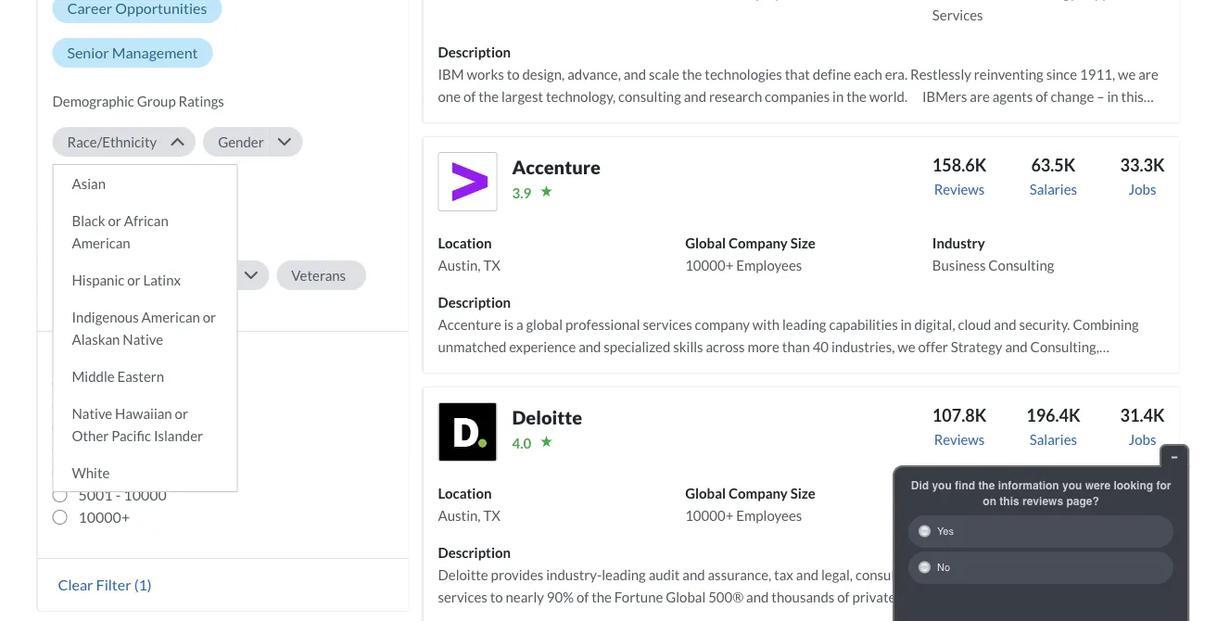 Task type: describe. For each thing, give the bounding box(es) containing it.
reviews
[[1022, 495, 1063, 508]]

this
[[1000, 495, 1019, 508]]

employees for accenture
[[736, 257, 802, 273]]

asian
[[72, 175, 106, 192]]

501 - 1000
[[78, 441, 149, 459]]

size for accenture
[[790, 234, 816, 251]]

10000+ for deloitte
[[685, 507, 734, 524]]

on
[[983, 495, 997, 508]]

parent or family caregiver
[[67, 267, 230, 284]]

location austin, tx for accenture
[[438, 234, 500, 273]]

- for 501
[[107, 441, 112, 459]]

people
[[67, 222, 109, 239]]

gender
[[218, 133, 264, 150]]

1001
[[78, 463, 113, 481]]

information
[[998, 479, 1059, 492]]

196.4k
[[1026, 405, 1080, 425]]

business
[[932, 257, 986, 273]]

clear filter (1)
[[58, 576, 152, 594]]

50
[[98, 374, 115, 392]]

51
[[78, 397, 96, 415]]

200
[[106, 397, 132, 415]]

107.8k
[[932, 405, 986, 425]]

american inside black or african american
[[72, 234, 130, 251]]

alaskan
[[72, 331, 120, 348]]

ratings
[[179, 93, 224, 109]]

63.5k
[[1031, 155, 1076, 175]]

parent
[[67, 267, 108, 284]]

accenture
[[512, 156, 601, 178]]

- for 1
[[90, 374, 95, 392]]

33.3k jobs
[[1120, 155, 1165, 197]]

- for 5001
[[116, 486, 121, 504]]

201
[[78, 419, 104, 437]]

global for accenture
[[685, 234, 726, 251]]

sexual orientation
[[67, 178, 181, 195]]

did you find the information you were looking for on this reviews page?
[[911, 479, 1171, 508]]

accounting
[[932, 507, 1002, 524]]

with
[[112, 222, 139, 239]]

158.6k
[[932, 155, 986, 175]]

for
[[1156, 479, 1171, 492]]

1 description from the top
[[438, 43, 511, 60]]

31.4k jobs
[[1120, 405, 1165, 448]]

african
[[124, 212, 169, 229]]

senior management button
[[52, 38, 213, 68]]

201 - 500
[[78, 419, 141, 437]]

1
[[78, 374, 87, 392]]

or for hispanic
[[127, 272, 140, 288]]

race/ethnicity
[[67, 133, 157, 150]]

looking
[[1114, 479, 1153, 492]]

management
[[112, 43, 198, 62]]

tax
[[1017, 507, 1037, 524]]

107.8k reviews
[[932, 405, 986, 448]]

black
[[72, 212, 105, 229]]

industry business consulting
[[932, 234, 1054, 273]]

austin, for accenture
[[438, 257, 481, 273]]

1 vertical spatial size
[[179, 349, 209, 370]]

reviews for deloitte
[[934, 431, 985, 448]]

global company size
[[52, 349, 209, 370]]

services
[[932, 6, 983, 23]]

3.9
[[512, 184, 531, 201]]

or inside "indigenous american or alaskan native"
[[203, 309, 216, 325]]

10000+ for accenture
[[685, 257, 734, 273]]

filter
[[96, 576, 131, 594]]

hispanic or latinx
[[72, 272, 181, 288]]

(1)
[[134, 576, 152, 594]]

global company size 10000+ employees for deloitte
[[685, 485, 816, 524]]

jobs for accenture
[[1129, 181, 1156, 197]]

5001
[[78, 486, 113, 504]]

1 you from the left
[[932, 479, 952, 492]]

industry for accenture
[[932, 234, 985, 251]]

51 - 200
[[78, 397, 132, 415]]

158.6k reviews
[[932, 155, 986, 197]]

native hawaiian or other pacific islander
[[72, 405, 203, 444]]

industry accounting & tax
[[932, 485, 1037, 524]]

native inside native hawaiian or other pacific islander
[[72, 405, 112, 422]]

500
[[115, 419, 141, 437]]

austin, for deloitte
[[438, 507, 481, 524]]

support
[[1080, 0, 1129, 1]]

501
[[78, 441, 104, 459]]

consulting
[[988, 257, 1054, 273]]

demographic group ratings
[[52, 93, 224, 109]]

information technology support services
[[932, 0, 1129, 23]]

description for deloitte
[[438, 544, 511, 561]]

hawaiian
[[115, 405, 172, 422]]

company for deloitte
[[729, 485, 788, 501]]

group
[[137, 93, 176, 109]]

company for accenture
[[729, 234, 788, 251]]

5000
[[124, 463, 158, 481]]



Task type: locate. For each thing, give the bounding box(es) containing it.
- right 501
[[107, 441, 112, 459]]

you up page?
[[1062, 479, 1082, 492]]

0 vertical spatial location austin, tx
[[438, 234, 500, 273]]

0 vertical spatial tx
[[483, 257, 500, 273]]

no
[[937, 562, 950, 573]]

employees
[[736, 257, 802, 273], [736, 507, 802, 524]]

or inside native hawaiian or other pacific islander
[[175, 405, 188, 422]]

0 horizontal spatial you
[[932, 479, 952, 492]]

2 employees from the top
[[736, 507, 802, 524]]

native up global company size
[[123, 331, 163, 348]]

2 jobs from the top
[[1129, 431, 1156, 448]]

1 horizontal spatial american
[[141, 309, 200, 325]]

salaries inside 196.4k salaries
[[1030, 431, 1077, 448]]

1 vertical spatial american
[[141, 309, 200, 325]]

other
[[72, 427, 109, 444]]

or left latinx
[[127, 272, 140, 288]]

location austin, tx
[[438, 234, 500, 273], [438, 485, 500, 524]]

- for 201
[[107, 419, 112, 437]]

salaries
[[1030, 181, 1077, 197], [1030, 431, 1077, 448]]

information
[[932, 0, 1005, 1]]

1 vertical spatial location austin, tx
[[438, 485, 500, 524]]

63.5k salaries
[[1030, 155, 1077, 197]]

size for deloitte
[[790, 485, 816, 501]]

0 vertical spatial industry
[[932, 234, 985, 251]]

salaries down 63.5k on the top right of page
[[1030, 181, 1077, 197]]

pacific
[[111, 427, 151, 444]]

tx
[[483, 257, 500, 273], [483, 507, 500, 524]]

- right 201
[[107, 419, 112, 437]]

were
[[1085, 479, 1111, 492]]

or for black
[[108, 212, 121, 229]]

1 vertical spatial salaries
[[1030, 431, 1077, 448]]

clear filter (1) button
[[52, 575, 157, 595]]

1 vertical spatial employees
[[736, 507, 802, 524]]

clear
[[58, 576, 93, 594]]

10000
[[124, 486, 167, 504]]

technology
[[1008, 0, 1077, 1]]

1 vertical spatial location
[[438, 485, 492, 501]]

1 vertical spatial industry
[[932, 485, 985, 501]]

tx down deloitte image
[[483, 507, 500, 524]]

1 salaries from the top
[[1030, 181, 1077, 197]]

2 location austin, tx from the top
[[438, 485, 500, 524]]

american down latinx
[[141, 309, 200, 325]]

- down 1001 - 5000
[[116, 486, 121, 504]]

0 vertical spatial native
[[123, 331, 163, 348]]

american down the black on the left
[[72, 234, 130, 251]]

-
[[90, 374, 95, 392], [98, 397, 104, 415], [107, 419, 112, 437], [107, 441, 112, 459], [116, 463, 121, 481], [116, 486, 121, 504]]

location austin, tx for deloitte
[[438, 485, 500, 524]]

industry for deloitte
[[932, 485, 985, 501]]

2 location from the top
[[438, 485, 492, 501]]

industry up business
[[932, 234, 985, 251]]

0 horizontal spatial american
[[72, 234, 130, 251]]

10000+
[[685, 257, 734, 273], [685, 507, 734, 524], [78, 508, 130, 526]]

indigenous american or alaskan native
[[72, 309, 216, 348]]

austin, down deloitte image
[[438, 507, 481, 524]]

2 you from the left
[[1062, 479, 1082, 492]]

2 industry from the top
[[932, 485, 985, 501]]

salaries for deloitte
[[1030, 431, 1077, 448]]

1001 - 5000
[[78, 463, 158, 481]]

orientation
[[109, 178, 181, 195]]

33.3k
[[1120, 155, 1165, 175]]

native inside "indigenous american or alaskan native"
[[123, 331, 163, 348]]

the
[[978, 479, 995, 492]]

caregiver
[[170, 267, 230, 284]]

industry inside industry business consulting
[[932, 234, 985, 251]]

- left the 5000 at the bottom of page
[[116, 463, 121, 481]]

or
[[108, 212, 121, 229], [111, 267, 124, 284], [127, 272, 140, 288], [203, 309, 216, 325], [175, 405, 188, 422]]

1 reviews from the top
[[934, 181, 985, 197]]

senior management
[[67, 43, 198, 62]]

- right 1
[[90, 374, 95, 392]]

salaries down 196.4k
[[1030, 431, 1077, 448]]

0 horizontal spatial native
[[72, 405, 112, 422]]

austin,
[[438, 257, 481, 273], [438, 507, 481, 524]]

1 vertical spatial global company size 10000+ employees
[[685, 485, 816, 524]]

2 salaries from the top
[[1030, 431, 1077, 448]]

1 industry from the top
[[932, 234, 985, 251]]

employees for deloitte
[[736, 507, 802, 524]]

latinx
[[143, 272, 181, 288]]

find
[[955, 479, 975, 492]]

0 vertical spatial employees
[[736, 257, 802, 273]]

global for deloitte
[[685, 485, 726, 501]]

2 reviews from the top
[[934, 431, 985, 448]]

1 austin, from the top
[[438, 257, 481, 273]]

company
[[729, 234, 788, 251], [104, 349, 175, 370], [729, 485, 788, 501]]

native
[[123, 331, 163, 348], [72, 405, 112, 422]]

description for accenture
[[438, 294, 511, 310]]

you
[[932, 479, 952, 492], [1062, 479, 1082, 492]]

location austin, tx down deloitte image
[[438, 485, 500, 524]]

1 employees from the top
[[736, 257, 802, 273]]

white
[[72, 464, 110, 481]]

1 - 50
[[78, 374, 115, 392]]

demographic
[[52, 93, 134, 109]]

industry up the accounting
[[932, 485, 985, 501]]

1 tx from the top
[[483, 257, 500, 273]]

- for 51
[[98, 397, 104, 415]]

1000
[[115, 441, 149, 459]]

1 vertical spatial reviews
[[934, 431, 985, 448]]

1 vertical spatial austin,
[[438, 507, 481, 524]]

industry
[[932, 234, 985, 251], [932, 485, 985, 501]]

global
[[685, 234, 726, 251], [52, 349, 101, 370], [685, 485, 726, 501]]

3 description from the top
[[438, 544, 511, 561]]

deloitte image
[[438, 402, 497, 462]]

1 vertical spatial global
[[52, 349, 101, 370]]

global company size 10000+ employees for accenture
[[685, 234, 816, 273]]

location austin, tx down accenture image at the left top of the page
[[438, 234, 500, 273]]

tx for accenture
[[483, 257, 500, 273]]

4.0
[[512, 435, 531, 451]]

reviews
[[934, 181, 985, 197], [934, 431, 985, 448]]

jobs down 33.3k
[[1129, 181, 1156, 197]]

tx down accenture image at the left top of the page
[[483, 257, 500, 273]]

tx for deloitte
[[483, 507, 500, 524]]

people with disabilities
[[67, 222, 209, 239]]

0 vertical spatial american
[[72, 234, 130, 251]]

senior
[[67, 43, 109, 62]]

0 vertical spatial size
[[790, 234, 816, 251]]

1 vertical spatial native
[[72, 405, 112, 422]]

0 vertical spatial jobs
[[1129, 181, 1156, 197]]

0 vertical spatial company
[[729, 234, 788, 251]]

jobs down 31.4k
[[1129, 431, 1156, 448]]

american inside "indigenous american or alaskan native"
[[141, 309, 200, 325]]

accenture image
[[438, 152, 497, 211]]

eastern
[[117, 368, 164, 385]]

2 vertical spatial company
[[729, 485, 788, 501]]

2 description from the top
[[438, 294, 511, 310]]

1 vertical spatial jobs
[[1129, 431, 1156, 448]]

or down caregiver
[[203, 309, 216, 325]]

or right the black on the left
[[108, 212, 121, 229]]

islander
[[154, 427, 203, 444]]

5001 - 10000
[[78, 486, 167, 504]]

black or african american
[[72, 212, 169, 251]]

31.4k
[[1120, 405, 1165, 425]]

1 global company size 10000+ employees from the top
[[685, 234, 816, 273]]

or inside black or african american
[[108, 212, 121, 229]]

2 global company size 10000+ employees from the top
[[685, 485, 816, 524]]

1 horizontal spatial native
[[123, 331, 163, 348]]

1 location austin, tx from the top
[[438, 234, 500, 273]]

0 vertical spatial global company size 10000+ employees
[[685, 234, 816, 273]]

196.4k salaries
[[1026, 405, 1080, 448]]

2 vertical spatial description
[[438, 544, 511, 561]]

salaries for accenture
[[1030, 181, 1077, 197]]

jobs inside 31.4k jobs
[[1129, 431, 1156, 448]]

page?
[[1066, 495, 1099, 508]]

0 vertical spatial austin,
[[438, 257, 481, 273]]

2 vertical spatial global
[[685, 485, 726, 501]]

industry inside industry accounting & tax
[[932, 485, 985, 501]]

1 jobs from the top
[[1129, 181, 1156, 197]]

reviews for accenture
[[934, 181, 985, 197]]

0 vertical spatial location
[[438, 234, 492, 251]]

you right 'did'
[[932, 479, 952, 492]]

1 vertical spatial tx
[[483, 507, 500, 524]]

native up the other
[[72, 405, 112, 422]]

1 location from the top
[[438, 234, 492, 251]]

&
[[1004, 507, 1014, 524]]

- for 1001
[[116, 463, 121, 481]]

did
[[911, 479, 929, 492]]

hispanic
[[72, 272, 124, 288]]

or for parent
[[111, 267, 124, 284]]

1 horizontal spatial you
[[1062, 479, 1082, 492]]

0 vertical spatial description
[[438, 43, 511, 60]]

0 vertical spatial salaries
[[1030, 181, 1077, 197]]

location for accenture
[[438, 234, 492, 251]]

2 vertical spatial size
[[790, 485, 816, 501]]

middle
[[72, 368, 115, 385]]

2 austin, from the top
[[438, 507, 481, 524]]

yes
[[937, 526, 954, 537]]

location for deloitte
[[438, 485, 492, 501]]

0 vertical spatial global
[[685, 234, 726, 251]]

sexual
[[67, 178, 107, 195]]

reviews inside '107.8k reviews'
[[934, 431, 985, 448]]

reviews inside '158.6k reviews'
[[934, 181, 985, 197]]

disabilities
[[142, 222, 209, 239]]

description
[[438, 43, 511, 60], [438, 294, 511, 310], [438, 544, 511, 561]]

indigenous
[[72, 309, 139, 325]]

or left family
[[111, 267, 124, 284]]

austin, down accenture image at the left top of the page
[[438, 257, 481, 273]]

jobs inside '33.3k jobs'
[[1129, 181, 1156, 197]]

location down accenture image at the left top of the page
[[438, 234, 492, 251]]

reviews down 107.8k
[[934, 431, 985, 448]]

1 vertical spatial company
[[104, 349, 175, 370]]

2 tx from the top
[[483, 507, 500, 524]]

veterans
[[291, 267, 346, 284]]

- right 51
[[98, 397, 104, 415]]

reviews down 158.6k
[[934, 181, 985, 197]]

0 vertical spatial reviews
[[934, 181, 985, 197]]

family
[[127, 267, 167, 284]]

jobs for deloitte
[[1129, 431, 1156, 448]]

middle eastern
[[72, 368, 164, 385]]

or up islander
[[175, 405, 188, 422]]

1 vertical spatial description
[[438, 294, 511, 310]]

location down deloitte image
[[438, 485, 492, 501]]



Task type: vqa. For each thing, say whether or not it's contained in the screenshot.
top TX
yes



